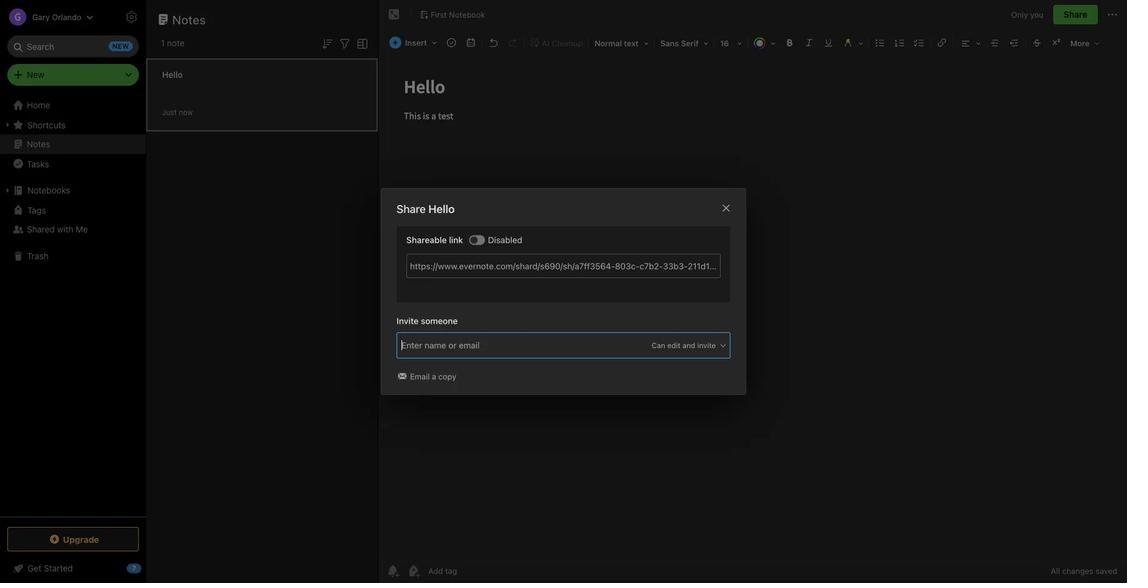 Task type: locate. For each thing, give the bounding box(es) containing it.
shared link switcher image
[[471, 237, 478, 244]]

new button
[[7, 64, 139, 86]]

undo image
[[485, 34, 502, 51]]

0 vertical spatial notes
[[172, 12, 206, 27]]

0 vertical spatial hello
[[162, 70, 183, 80]]

can edit and invite
[[652, 342, 716, 350]]

share inside button
[[1064, 9, 1088, 20]]

invite
[[397, 316, 419, 326]]

someone
[[421, 316, 458, 326]]

shareable link
[[407, 235, 463, 245]]

email
[[410, 372, 430, 382]]

all
[[1051, 567, 1061, 576]]

tags button
[[0, 201, 146, 220]]

notes link
[[0, 135, 146, 154]]

notes up note
[[172, 12, 206, 27]]

share
[[1064, 9, 1088, 20], [397, 203, 426, 216]]

insert image
[[386, 34, 441, 51]]

bulleted list image
[[872, 34, 889, 51]]

notes
[[172, 12, 206, 27], [27, 139, 50, 149]]

all changes saved
[[1051, 567, 1118, 576]]

tasks button
[[0, 154, 146, 174]]

now
[[179, 108, 193, 117]]

hello down 1 note
[[162, 70, 183, 80]]

tags
[[27, 205, 46, 215]]

share button
[[1054, 5, 1098, 24]]

1
[[161, 38, 165, 48]]

0 horizontal spatial notes
[[27, 139, 50, 149]]

1 vertical spatial notes
[[27, 139, 50, 149]]

close image
[[719, 201, 734, 216]]

shareable
[[407, 235, 447, 245]]

first
[[431, 10, 447, 19]]

1 horizontal spatial share
[[1064, 9, 1088, 20]]

0 horizontal spatial hello
[[162, 70, 183, 80]]

insert link image
[[934, 34, 951, 51]]

just
[[162, 108, 177, 117]]

share up more image
[[1064, 9, 1088, 20]]

a
[[432, 372, 436, 382]]

None search field
[[16, 35, 130, 57]]

copy
[[439, 372, 457, 382]]

1 horizontal spatial hello
[[429, 203, 455, 216]]

indent image
[[987, 34, 1004, 51]]

settings image
[[124, 10, 139, 24]]

expand note image
[[387, 7, 402, 22]]

0 horizontal spatial share
[[397, 203, 426, 216]]

email a copy button
[[397, 371, 459, 383]]

notebooks
[[27, 186, 70, 196]]

0 vertical spatial share
[[1064, 9, 1088, 20]]

hello
[[162, 70, 183, 80], [429, 203, 455, 216]]

only
[[1012, 10, 1029, 19]]

tree containing home
[[0, 96, 146, 517]]

1 vertical spatial share
[[397, 203, 426, 216]]

hello up shareable link
[[429, 203, 455, 216]]

Shared URL text field
[[407, 254, 721, 279]]

me
[[76, 225, 88, 235]]

task image
[[443, 34, 460, 51]]

note
[[167, 38, 185, 48]]

font size image
[[716, 34, 747, 51]]

highlight image
[[839, 34, 868, 51]]

tree
[[0, 96, 146, 517]]

notes up tasks
[[27, 139, 50, 149]]

1 vertical spatial hello
[[429, 203, 455, 216]]

Select permission field
[[628, 340, 728, 351]]

font family image
[[656, 34, 713, 51]]

superscript image
[[1048, 34, 1065, 51]]

bold image
[[781, 34, 798, 51]]

edit
[[668, 342, 681, 350]]

upgrade
[[63, 535, 99, 545]]

you
[[1031, 10, 1044, 19]]

trash link
[[0, 247, 146, 266]]

add a reminder image
[[386, 564, 400, 579]]

checklist image
[[911, 34, 928, 51]]

share up 'shareable'
[[397, 203, 426, 216]]

shortcuts
[[27, 120, 66, 130]]

shared
[[27, 225, 55, 235]]



Task type: describe. For each thing, give the bounding box(es) containing it.
trash
[[27, 251, 49, 261]]

strikethrough image
[[1029, 34, 1046, 51]]

shared with me
[[27, 225, 88, 235]]

notes inside tree
[[27, 139, 50, 149]]

note window element
[[379, 0, 1128, 584]]

shared with me link
[[0, 220, 146, 240]]

first notebook button
[[416, 6, 490, 23]]

1 horizontal spatial notes
[[172, 12, 206, 27]]

1 note
[[161, 38, 185, 48]]

invite someone
[[397, 316, 458, 326]]

new
[[27, 70, 44, 80]]

only you
[[1012, 10, 1044, 19]]

Note Editor text field
[[379, 59, 1128, 559]]

calendar event image
[[463, 34, 480, 51]]

first notebook
[[431, 10, 485, 19]]

share for share
[[1064, 9, 1088, 20]]

disabled
[[488, 235, 523, 245]]

changes
[[1063, 567, 1094, 576]]

italic image
[[801, 34, 818, 51]]

more image
[[1067, 34, 1104, 51]]

home link
[[0, 96, 146, 115]]

share hello
[[397, 203, 455, 216]]

just now
[[162, 108, 193, 117]]

notebook
[[449, 10, 485, 19]]

email a copy
[[410, 372, 457, 382]]

can
[[652, 342, 666, 350]]

saved
[[1096, 567, 1118, 576]]

expand notebooks image
[[3, 186, 13, 196]]

upgrade button
[[7, 528, 139, 552]]

notebooks link
[[0, 181, 146, 201]]

underline image
[[820, 34, 837, 51]]

numbered list image
[[892, 34, 909, 51]]

home
[[27, 100, 50, 110]]

Add tag field
[[400, 339, 547, 353]]

heading level image
[[591, 34, 653, 51]]

outdent image
[[1006, 34, 1023, 51]]

with
[[57, 225, 73, 235]]

shortcuts button
[[0, 115, 146, 135]]

invite
[[698, 342, 716, 350]]

share for share hello
[[397, 203, 426, 216]]

and
[[683, 342, 696, 350]]

link
[[449, 235, 463, 245]]

add tag image
[[407, 564, 421, 579]]

font color image
[[750, 34, 780, 51]]

Search text field
[[16, 35, 130, 57]]

alignment image
[[955, 34, 986, 51]]

tasks
[[27, 159, 49, 169]]



Task type: vqa. For each thing, say whether or not it's contained in the screenshot.
ALIGNMENT field
no



